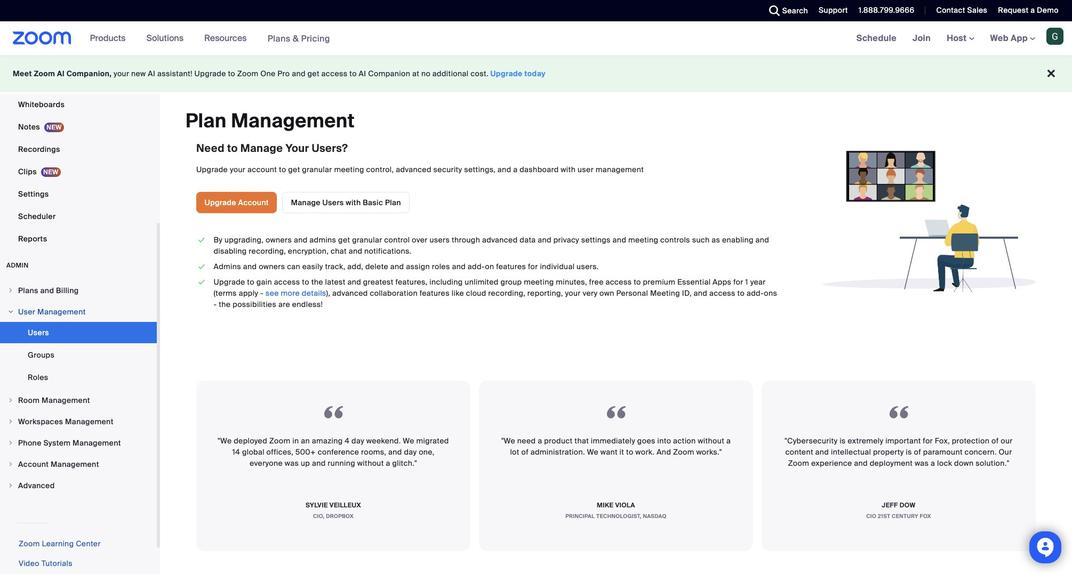 Task type: vqa. For each thing, say whether or not it's contained in the screenshot.


Task type: locate. For each thing, give the bounding box(es) containing it.
your left account at the left of page
[[230, 165, 246, 174]]

we inside "we need a product that immediately goes into action without a lot of administration. we want it to work. and zoom works."
[[588, 448, 599, 457]]

advanced left data at the left top of the page
[[483, 235, 518, 245]]

mike
[[597, 502, 614, 510]]

checked image down checked image
[[196, 277, 207, 288]]

1 horizontal spatial is
[[907, 448, 913, 457]]

0 horizontal spatial -
[[214, 300, 217, 310]]

right image
[[7, 288, 14, 294], [7, 309, 14, 315], [7, 398, 14, 404], [7, 419, 14, 425], [7, 440, 14, 447], [7, 462, 14, 468]]

phone system management menu item
[[0, 433, 157, 454]]

1 checked image from the top
[[196, 235, 207, 246]]

an
[[301, 436, 310, 446]]

0 vertical spatial is
[[840, 436, 846, 446]]

plans inside product information 'navigation'
[[268, 33, 291, 44]]

your
[[286, 141, 309, 155]]

admins
[[310, 235, 337, 245]]

0 vertical spatial add-
[[468, 262, 485, 272]]

1 vertical spatial get
[[288, 165, 300, 174]]

0 vertical spatial day
[[352, 436, 365, 446]]

right image left the phone
[[7, 440, 14, 447]]

of inside "we need a product that immediately goes into action without a lot of administration. we want it to work. and zoom works."
[[522, 448, 529, 457]]

0 horizontal spatial advanced
[[333, 289, 368, 298]]

and left the "billing"
[[40, 286, 54, 296]]

0 vertical spatial checked image
[[196, 235, 207, 246]]

get inside meet zoom ai companion, footer
[[308, 69, 320, 78]]

1 horizontal spatial the
[[312, 277, 323, 287]]

upgrade for upgrade account
[[205, 198, 236, 208]]

2 vertical spatial get
[[339, 235, 350, 245]]

plans up user
[[18, 286, 38, 296]]

2 vertical spatial advanced
[[333, 289, 368, 298]]

"we up lot
[[502, 436, 516, 446]]

notifications.
[[365, 247, 412, 256]]

to up personal
[[634, 277, 642, 287]]

1 horizontal spatial users
[[323, 198, 344, 208]]

management inside menu item
[[42, 396, 90, 406]]

0 horizontal spatial get
[[288, 165, 300, 174]]

1 horizontal spatial account
[[238, 198, 269, 208]]

the inside ), advanced collaboration features like cloud recording, reporting, your very own personal meeting id, and access to add-ons - the possibilities are endless!
[[219, 300, 231, 310]]

2 ai from the left
[[148, 69, 155, 78]]

1 vertical spatial for
[[734, 277, 744, 287]]

your inside meet zoom ai companion, footer
[[114, 69, 129, 78]]

whiteboards link
[[0, 94, 157, 115]]

running
[[328, 459, 356, 468]]

management down the "billing"
[[37, 307, 86, 317]]

solution."
[[976, 459, 1010, 468]]

users
[[430, 235, 450, 245]]

users up groups
[[28, 328, 49, 338]]

get right pro
[[308, 69, 320, 78]]

upgrade up (terms
[[214, 277, 245, 287]]

management down room management menu item
[[65, 417, 114, 427]]

recordings
[[18, 145, 60, 154]]

1 vertical spatial without
[[358, 459, 384, 468]]

owners for and
[[259, 262, 285, 272]]

upgrade inside button
[[205, 198, 236, 208]]

weekend.
[[367, 436, 401, 446]]

zoom inside "we need a product that immediately goes into action without a lot of administration. we want it to work. and zoom works."
[[674, 448, 695, 457]]

4 right image from the top
[[7, 419, 14, 425]]

zoom up the offices,
[[269, 436, 291, 446]]

your inside ), advanced collaboration features like cloud recording, reporting, your very own personal meeting id, and access to add-ons - the possibilities are endless!
[[566, 289, 581, 298]]

zoom down "content"
[[789, 459, 810, 468]]

access up more
[[274, 277, 300, 287]]

ai right new
[[148, 69, 155, 78]]

1 horizontal spatial we
[[588, 448, 599, 457]]

get
[[308, 69, 320, 78], [288, 165, 300, 174], [339, 235, 350, 245]]

1 vertical spatial recording,
[[489, 289, 526, 298]]

0 vertical spatial plan
[[186, 109, 227, 133]]

account inside button
[[238, 198, 269, 208]]

whiteboards
[[18, 100, 65, 109]]

sales
[[968, 5, 988, 15]]

manage up admins
[[291, 198, 321, 208]]

ai left companion,
[[57, 69, 65, 78]]

of down important
[[915, 448, 922, 457]]

0 horizontal spatial plans
[[18, 286, 38, 296]]

dow
[[900, 502, 916, 510]]

meeting
[[651, 289, 681, 298]]

plans and billing menu item
[[0, 281, 157, 301]]

user management menu item
[[0, 302, 157, 322]]

1 horizontal spatial add-
[[747, 289, 765, 298]]

0 horizontal spatial of
[[522, 448, 529, 457]]

2 was from the left
[[915, 459, 930, 468]]

workspaces management menu item
[[0, 412, 157, 432]]

with left 'user' at the top right of the page
[[561, 165, 576, 174]]

right image down admin
[[7, 288, 14, 294]]

1 horizontal spatial granular
[[352, 235, 383, 245]]

mike viola principal technologist, nasdaq
[[566, 502, 667, 520]]

zoom inside "we deployed zoom in an amazing 4 day weekend. we migrated 14 global offices, 500+ conference rooms, and day one, everyone was up and running without a glitch."
[[269, 436, 291, 446]]

get inside by upgrading, owners and admins get granular control over users through advanced data and privacy settings and meeting controls such as enabling and disabling recording, encryption, chat and notifications.
[[339, 235, 350, 245]]

right image for workspaces management
[[7, 419, 14, 425]]

0 horizontal spatial without
[[358, 459, 384, 468]]

0 vertical spatial without
[[698, 436, 725, 446]]

the up details
[[312, 277, 323, 287]]

0 horizontal spatial "we
[[218, 436, 232, 446]]

groups
[[28, 351, 55, 360]]

for left "1"
[[734, 277, 744, 287]]

2 horizontal spatial get
[[339, 235, 350, 245]]

concern.
[[965, 448, 998, 457]]

users inside user management menu
[[28, 328, 49, 338]]

features
[[497, 262, 527, 272], [420, 289, 450, 298]]

1 horizontal spatial without
[[698, 436, 725, 446]]

upgrade today link
[[491, 69, 546, 78]]

- left see
[[261, 289, 264, 298]]

users up admins
[[323, 198, 344, 208]]

with
[[561, 165, 576, 174], [346, 198, 361, 208]]

contact sales
[[937, 5, 988, 15]]

system
[[43, 439, 71, 448]]

1 "we from the left
[[218, 436, 232, 446]]

upgrade right cost. at the top left of page
[[491, 69, 523, 78]]

zoom up video
[[19, 540, 40, 549]]

get up chat
[[339, 235, 350, 245]]

0 vertical spatial meeting
[[334, 165, 364, 174]]

was
[[285, 459, 299, 468], [915, 459, 930, 468]]

technologist,
[[597, 513, 642, 520]]

plans for plans & pricing
[[268, 33, 291, 44]]

"cybersecurity is extremely important for fox, protection of our content and intellectual property is of paramount concern. our zoom experience and deployment was a lock down solution."
[[785, 436, 1014, 468]]

- down (terms
[[214, 300, 217, 310]]

upgrade down need at the top left
[[196, 165, 228, 174]]

0 horizontal spatial was
[[285, 459, 299, 468]]

without up works."
[[698, 436, 725, 446]]

advanced
[[18, 482, 55, 491]]

0 vertical spatial features
[[497, 262, 527, 272]]

group
[[501, 277, 522, 287]]

recording, down group
[[489, 289, 526, 298]]

right image inside room management menu item
[[7, 398, 14, 404]]

1 horizontal spatial features
[[497, 262, 527, 272]]

owners up gain
[[259, 262, 285, 272]]

of left our
[[992, 436, 1000, 446]]

5 right image from the top
[[7, 440, 14, 447]]

the
[[312, 277, 323, 287], [219, 300, 231, 310]]

zoom inside side navigation navigation
[[19, 540, 40, 549]]

0 vertical spatial owners
[[266, 235, 292, 245]]

"we inside "we deployed zoom in an amazing 4 day weekend. we migrated 14 global offices, 500+ conference rooms, and day one, everyone was up and running without a glitch."
[[218, 436, 232, 446]]

recording,
[[249, 247, 286, 256], [489, 289, 526, 298]]

and right settings,
[[498, 165, 512, 174]]

to right it
[[627, 448, 634, 457]]

the down (terms
[[219, 300, 231, 310]]

viola
[[616, 502, 636, 510]]

a
[[1031, 5, 1036, 15], [514, 165, 518, 174], [538, 436, 543, 446], [727, 436, 731, 446], [386, 459, 391, 468], [932, 459, 936, 468]]

a left lock
[[932, 459, 936, 468]]

0 horizontal spatial we
[[403, 436, 415, 446]]

"we for lot
[[502, 436, 516, 446]]

demo
[[1038, 5, 1060, 15]]

need
[[518, 436, 536, 446]]

1 vertical spatial advanced
[[483, 235, 518, 245]]

2 horizontal spatial for
[[924, 436, 934, 446]]

0 horizontal spatial account
[[18, 460, 49, 470]]

1 horizontal spatial ai
[[148, 69, 155, 78]]

management down phone system management "menu item"
[[51, 460, 99, 470]]

plan right basic
[[385, 198, 401, 208]]

learning
[[42, 540, 74, 549]]

0 vertical spatial -
[[261, 289, 264, 298]]

on
[[485, 262, 495, 272]]

right image for plans and billing
[[7, 288, 14, 294]]

1 horizontal spatial plans
[[268, 33, 291, 44]]

2 checked image from the top
[[196, 277, 207, 288]]

and up the glitch."
[[389, 448, 402, 457]]

right image left room
[[7, 398, 14, 404]]

companion,
[[67, 69, 112, 78]]

features up group
[[497, 262, 527, 272]]

solutions
[[146, 33, 184, 44]]

1 vertical spatial checked image
[[196, 277, 207, 288]]

additional
[[433, 69, 469, 78]]

0 vertical spatial granular
[[302, 165, 332, 174]]

to left 'ons'
[[738, 289, 745, 298]]

2 horizontal spatial of
[[992, 436, 1000, 446]]

management up 'account management' menu item
[[73, 439, 121, 448]]

right image inside 'workspaces management' menu item
[[7, 419, 14, 425]]

1 horizontal spatial advanced
[[396, 165, 432, 174]]

to right account at the left of page
[[279, 165, 286, 174]]

management for account management
[[51, 460, 99, 470]]

1 vertical spatial manage
[[291, 198, 321, 208]]

workspaces management
[[18, 417, 114, 427]]

recording, down upgrading,
[[249, 247, 286, 256]]

is up the intellectual
[[840, 436, 846, 446]]

advanced inside by upgrading, owners and admins get granular control over users through advanced data and privacy settings and meeting controls such as enabling and disabling recording, encryption, chat and notifications.
[[483, 235, 518, 245]]

granular down users?
[[302, 165, 332, 174]]

and right data at the left top of the page
[[538, 235, 552, 245]]

without down rooms,
[[358, 459, 384, 468]]

profile picture image
[[1047, 28, 1064, 45]]

1 horizontal spatial meeting
[[524, 277, 554, 287]]

2 vertical spatial meeting
[[524, 277, 554, 287]]

see
[[266, 289, 279, 298]]

get down your on the left of page
[[288, 165, 300, 174]]

for inside the "upgrade to gain access to the latest and greatest features, including unlimited group meeting minutes, free access to premium essential apps for 1 year (terms apply -"
[[734, 277, 744, 287]]

tutorials
[[42, 559, 73, 569]]

1 vertical spatial day
[[404, 448, 417, 457]]

0 horizontal spatial is
[[840, 436, 846, 446]]

to inside ), advanced collaboration features like cloud recording, reporting, your very own personal meeting id, and access to add-ons - the possibilities are endless!
[[738, 289, 745, 298]]

administration.
[[531, 448, 586, 457]]

0 vertical spatial get
[[308, 69, 320, 78]]

0 vertical spatial users
[[323, 198, 344, 208]]

user
[[578, 165, 594, 174]]

apply
[[239, 289, 259, 298]]

1 was from the left
[[285, 459, 299, 468]]

room management menu item
[[0, 391, 157, 411]]

personal menu menu
[[0, 0, 157, 251]]

1 vertical spatial add-
[[747, 289, 765, 298]]

1 horizontal spatial with
[[561, 165, 576, 174]]

1 vertical spatial owners
[[259, 262, 285, 272]]

offices,
[[267, 448, 294, 457]]

0 vertical spatial your
[[114, 69, 129, 78]]

1 vertical spatial is
[[907, 448, 913, 457]]

checked image
[[196, 235, 207, 246], [196, 277, 207, 288]]

deployed
[[234, 436, 267, 446]]

we up the glitch."
[[403, 436, 415, 446]]

meeting up reporting,
[[524, 277, 554, 287]]

0 horizontal spatial add-
[[468, 262, 485, 272]]

is down important
[[907, 448, 913, 457]]

management for room management
[[42, 396, 90, 406]]

0 vertical spatial the
[[312, 277, 323, 287]]

management up your on the left of page
[[231, 109, 355, 133]]

and right pro
[[292, 69, 306, 78]]

features inside ), advanced collaboration features like cloud recording, reporting, your very own personal meeting id, and access to add-ons - the possibilities are endless!
[[420, 289, 450, 298]]

0 horizontal spatial manage
[[241, 141, 283, 155]]

meeting inside the "upgrade to gain access to the latest and greatest features, including unlimited group meeting minutes, free access to premium essential apps for 1 year (terms apply -"
[[524, 277, 554, 287]]

access down the apps at top
[[710, 289, 736, 298]]

and inside meet zoom ai companion, footer
[[292, 69, 306, 78]]

account down account at the left of page
[[238, 198, 269, 208]]

was inside "cybersecurity is extremely important for fox, protection of our content and intellectual property is of paramount concern. our zoom experience and deployment was a lock down solution."
[[915, 459, 930, 468]]

1 vertical spatial -
[[214, 300, 217, 310]]

goes
[[638, 436, 656, 446]]

a left the glitch."
[[386, 459, 391, 468]]

and
[[292, 69, 306, 78], [498, 165, 512, 174], [294, 235, 308, 245], [538, 235, 552, 245], [613, 235, 627, 245], [756, 235, 770, 245], [349, 247, 363, 256], [243, 262, 257, 272], [391, 262, 404, 272], [452, 262, 466, 272], [348, 277, 361, 287], [40, 286, 54, 296], [694, 289, 708, 298], [389, 448, 402, 457], [816, 448, 830, 457], [312, 459, 326, 468], [855, 459, 869, 468]]

for left 'fox,'
[[924, 436, 934, 446]]

checked image
[[196, 261, 207, 273]]

advanced down latest
[[333, 289, 368, 298]]

2 "we from the left
[[502, 436, 516, 446]]

for inside "cybersecurity is extremely important for fox, protection of our content and intellectual property is of paramount concern. our zoom experience and deployment was a lock down solution."
[[924, 436, 934, 446]]

1 vertical spatial the
[[219, 300, 231, 310]]

0 vertical spatial with
[[561, 165, 576, 174]]

1 vertical spatial with
[[346, 198, 361, 208]]

today
[[525, 69, 546, 78]]

notes
[[18, 122, 40, 132]]

intellectual
[[832, 448, 872, 457]]

need
[[196, 141, 225, 155]]

management for workspaces management
[[65, 417, 114, 427]]

plans and billing
[[18, 286, 79, 296]]

0 vertical spatial account
[[238, 198, 269, 208]]

to
[[228, 69, 235, 78], [350, 69, 357, 78], [227, 141, 238, 155], [279, 165, 286, 174], [247, 277, 255, 287], [302, 277, 310, 287], [634, 277, 642, 287], [738, 289, 745, 298], [627, 448, 634, 457]]

of right lot
[[522, 448, 529, 457]]

1 vertical spatial plans
[[18, 286, 38, 296]]

0 horizontal spatial the
[[219, 300, 231, 310]]

1 right image from the top
[[7, 288, 14, 294]]

1 vertical spatial we
[[588, 448, 599, 457]]

day
[[352, 436, 365, 446], [404, 448, 417, 457]]

side navigation navigation
[[0, 0, 160, 575]]

zoom learning center link
[[19, 540, 101, 549]]

granular
[[302, 165, 332, 174], [352, 235, 383, 245]]

1 horizontal spatial was
[[915, 459, 930, 468]]

0 vertical spatial we
[[403, 436, 415, 446]]

right image
[[7, 483, 14, 490]]

banner
[[0, 21, 1073, 56]]

2 horizontal spatial advanced
[[483, 235, 518, 245]]

1 vertical spatial account
[[18, 460, 49, 470]]

right image inside 'user management' menu item
[[7, 309, 14, 315]]

1 horizontal spatial get
[[308, 69, 320, 78]]

account management menu item
[[0, 455, 157, 475]]

1 vertical spatial plan
[[385, 198, 401, 208]]

0 horizontal spatial plan
[[186, 109, 227, 133]]

support
[[819, 5, 849, 15]]

by upgrading, owners and admins get granular control over users through advanced data and privacy settings and meeting controls such as enabling and disabling recording, encryption, chat and notifications.
[[214, 235, 770, 256]]

and right enabling
[[756, 235, 770, 245]]

recording, inside by upgrading, owners and admins get granular control over users through advanced data and privacy settings and meeting controls such as enabling and disabling recording, encryption, chat and notifications.
[[249, 247, 286, 256]]

banner containing products
[[0, 21, 1073, 56]]

1 horizontal spatial your
[[230, 165, 246, 174]]

zoom logo image
[[13, 31, 71, 45]]

2 horizontal spatial your
[[566, 289, 581, 298]]

0 horizontal spatial granular
[[302, 165, 332, 174]]

0 horizontal spatial ai
[[57, 69, 65, 78]]

0 horizontal spatial for
[[529, 262, 538, 272]]

2 horizontal spatial meeting
[[629, 235, 659, 245]]

manage inside button
[[291, 198, 321, 208]]

plans inside menu item
[[18, 286, 38, 296]]

plans & pricing
[[268, 33, 330, 44]]

pro
[[278, 69, 290, 78]]

access down pricing
[[322, 69, 348, 78]]

"we inside "we need a product that immediately goes into action without a lot of administration. we want it to work. and zoom works."
[[502, 436, 516, 446]]

1 horizontal spatial manage
[[291, 198, 321, 208]]

1 horizontal spatial recording,
[[489, 289, 526, 298]]

we down that
[[588, 448, 599, 457]]

2 right image from the top
[[7, 309, 14, 315]]

billing
[[56, 286, 79, 296]]

1 vertical spatial users
[[28, 328, 49, 338]]

meeting left controls
[[629, 235, 659, 245]]

and right up on the left
[[312, 459, 326, 468]]

), advanced collaboration features like cloud recording, reporting, your very own personal meeting id, and access to add-ons - the possibilities are endless!
[[214, 289, 778, 310]]

up
[[301, 459, 310, 468]]

and down essential
[[694, 289, 708, 298]]

for left individual
[[529, 262, 538, 272]]

management inside the main content main content
[[231, 109, 355, 133]]

1 horizontal spatial -
[[261, 289, 264, 298]]

6 right image from the top
[[7, 462, 14, 468]]

controls
[[661, 235, 691, 245]]

jeff
[[883, 502, 899, 510]]

manage users with basic plan button
[[283, 192, 410, 213]]

your down minutes,
[[566, 289, 581, 298]]

0 horizontal spatial with
[[346, 198, 361, 208]]

and down add,
[[348, 277, 361, 287]]

plans for plans and billing
[[18, 286, 38, 296]]

0 vertical spatial plans
[[268, 33, 291, 44]]

we
[[403, 436, 415, 446], [588, 448, 599, 457]]

conference
[[318, 448, 359, 457]]

request
[[999, 5, 1029, 15]]

upgrade inside the "upgrade to gain access to the latest and greatest features, including unlimited group meeting minutes, free access to premium essential apps for 1 year (terms apply -"
[[214, 277, 245, 287]]

add- up the unlimited
[[468, 262, 485, 272]]

meeting
[[334, 165, 364, 174], [629, 235, 659, 245], [524, 277, 554, 287]]

and inside menu item
[[40, 286, 54, 296]]

"we for 14
[[218, 436, 232, 446]]

solutions button
[[146, 21, 188, 56]]

checked image left by
[[196, 235, 207, 246]]

amazing
[[312, 436, 343, 446]]

owners inside by upgrading, owners and admins get granular control over users through advanced data and privacy settings and meeting controls such as enabling and disabling recording, encryption, chat and notifications.
[[266, 235, 292, 245]]

1 horizontal spatial day
[[404, 448, 417, 457]]

users
[[323, 198, 344, 208], [28, 328, 49, 338]]

3 right image from the top
[[7, 398, 14, 404]]

1 vertical spatial meeting
[[629, 235, 659, 245]]

1 horizontal spatial for
[[734, 277, 744, 287]]

0 horizontal spatial users
[[28, 328, 49, 338]]

upgrade up by
[[205, 198, 236, 208]]

was left lock
[[915, 459, 930, 468]]

2 vertical spatial for
[[924, 436, 934, 446]]

right image for user management
[[7, 309, 14, 315]]

right image inside 'account management' menu item
[[7, 462, 14, 468]]

right image inside the 'plans and billing' menu item
[[7, 288, 14, 294]]

host button
[[948, 33, 975, 44]]

roles
[[28, 373, 48, 383]]

center
[[76, 540, 101, 549]]

management for plan management
[[231, 109, 355, 133]]

advanced right control,
[[396, 165, 432, 174]]

features,
[[396, 277, 428, 287]]

management up workspaces management
[[42, 396, 90, 406]]

1 vertical spatial features
[[420, 289, 450, 298]]

1 horizontal spatial "we
[[502, 436, 516, 446]]

0 vertical spatial recording,
[[249, 247, 286, 256]]

and up "encryption,"
[[294, 235, 308, 245]]

owners for upgrading,
[[266, 235, 292, 245]]

right image up right image
[[7, 462, 14, 468]]

control
[[384, 235, 410, 245]]

notes link
[[0, 116, 157, 138]]

right image inside phone system management "menu item"
[[7, 440, 14, 447]]

plans left "&" on the left top of page
[[268, 33, 291, 44]]

zoom right meet at the top left of page
[[34, 69, 55, 78]]

plans & pricing link
[[268, 33, 330, 44], [268, 33, 330, 44]]

disabling
[[214, 247, 247, 256]]

manage up account at the left of page
[[241, 141, 283, 155]]

right image left workspaces
[[7, 419, 14, 425]]

unlimited
[[465, 277, 499, 287]]

right image left user
[[7, 309, 14, 315]]

property
[[874, 448, 905, 457]]

zoom down action
[[674, 448, 695, 457]]



Task type: describe. For each thing, give the bounding box(es) containing it.
management
[[596, 165, 644, 174]]

checked image for upgrade
[[196, 277, 207, 288]]

our
[[1002, 436, 1014, 446]]

join
[[913, 33, 932, 44]]

apps
[[713, 277, 732, 287]]

search button
[[762, 0, 811, 21]]

to up apply
[[247, 277, 255, 287]]

settings
[[582, 235, 611, 245]]

encryption,
[[288, 247, 329, 256]]

with inside button
[[346, 198, 361, 208]]

products button
[[90, 21, 130, 56]]

basic
[[363, 198, 383, 208]]

settings,
[[465, 165, 496, 174]]

user management
[[18, 307, 86, 317]]

individual
[[540, 262, 575, 272]]

and right roles
[[452, 262, 466, 272]]

it
[[620, 448, 625, 457]]

to up details
[[302, 277, 310, 287]]

advanced inside ), advanced collaboration features like cloud recording, reporting, your very own personal meeting id, and access to add-ons - the possibilities are endless!
[[333, 289, 368, 298]]

meet zoom ai companion, your new ai assistant! upgrade to zoom one pro and get access to ai companion at no additional cost. upgrade today
[[13, 69, 546, 78]]

and inside ), advanced collaboration features like cloud recording, reporting, your very own personal meeting id, and access to add-ons - the possibilities are endless!
[[694, 289, 708, 298]]

by
[[214, 235, 223, 245]]

a inside "cybersecurity is extremely important for fox, protection of our content and intellectual property is of paramount concern. our zoom experience and deployment was a lock down solution."
[[932, 459, 936, 468]]

3 ai from the left
[[359, 69, 366, 78]]

cio
[[867, 513, 877, 520]]

settings link
[[0, 184, 157, 205]]

access up own
[[606, 277, 632, 287]]

enabling
[[723, 235, 754, 245]]

settings
[[18, 190, 49, 199]]

right image for account management
[[7, 462, 14, 468]]

right image for room management
[[7, 398, 14, 404]]

gain
[[257, 277, 272, 287]]

year
[[751, 277, 766, 287]]

meetings navigation
[[849, 21, 1073, 56]]

cio,
[[313, 513, 325, 520]]

product
[[545, 436, 573, 446]]

our
[[1000, 448, 1013, 457]]

upgrade down product information 'navigation'
[[195, 69, 226, 78]]

a inside "we deployed zoom in an amazing 4 day weekend. we migrated 14 global offices, 500+ conference rooms, and day one, everyone was up and running without a glitch."
[[386, 459, 391, 468]]

1 ai from the left
[[57, 69, 65, 78]]

protection
[[953, 436, 990, 446]]

- inside ), advanced collaboration features like cloud recording, reporting, your very own personal meeting id, and access to add-ons - the possibilities are endless!
[[214, 300, 217, 310]]

1 horizontal spatial of
[[915, 448, 922, 457]]

recording, inside ), advanced collaboration features like cloud recording, reporting, your very own personal meeting id, and access to add-ons - the possibilities are endless!
[[489, 289, 526, 298]]

add- inside ), advanced collaboration features like cloud recording, reporting, your very own personal meeting id, and access to add-ons - the possibilities are endless!
[[747, 289, 765, 298]]

companion
[[368, 69, 411, 78]]

deployment
[[871, 459, 913, 468]]

admins
[[214, 262, 241, 272]]

action
[[674, 436, 696, 446]]

user management menu
[[0, 322, 157, 390]]

control,
[[366, 165, 394, 174]]

without inside "we deployed zoom in an amazing 4 day weekend. we migrated 14 global offices, 500+ conference rooms, and day one, everyone was up and running without a glitch."
[[358, 459, 384, 468]]

was inside "we deployed zoom in an amazing 4 day weekend. we migrated 14 global offices, 500+ conference rooms, and day one, everyone was up and running without a glitch."
[[285, 459, 299, 468]]

greatest
[[363, 277, 394, 287]]

to left the companion
[[350, 69, 357, 78]]

1 vertical spatial your
[[230, 165, 246, 174]]

global
[[242, 448, 265, 457]]

access inside meet zoom ai companion, footer
[[322, 69, 348, 78]]

and inside the "upgrade to gain access to the latest and greatest features, including unlimited group meeting minutes, free access to premium essential apps for 1 year (terms apply -"
[[348, 277, 361, 287]]

users link
[[0, 322, 157, 344]]

management for user management
[[37, 307, 86, 317]]

reports link
[[0, 228, 157, 250]]

and up gain
[[243, 262, 257, 272]]

users inside button
[[323, 198, 344, 208]]

a left dashboard
[[514, 165, 518, 174]]

a left demo in the top of the page
[[1031, 5, 1036, 15]]

4
[[345, 436, 350, 446]]

extremely
[[848, 436, 884, 446]]

and up experience
[[816, 448, 830, 457]]

product information navigation
[[82, 21, 338, 56]]

upgrade for upgrade to gain access to the latest and greatest features, including unlimited group meeting minutes, free access to premium essential apps for 1 year (terms apply -
[[214, 277, 245, 287]]

one,
[[419, 448, 435, 457]]

0 horizontal spatial meeting
[[334, 165, 364, 174]]

access inside ), advanced collaboration features like cloud recording, reporting, your very own personal meeting id, and access to add-ons - the possibilities are endless!
[[710, 289, 736, 298]]

web app
[[991, 33, 1029, 44]]

workspaces
[[18, 417, 63, 427]]

admin menu menu
[[0, 281, 157, 498]]

the inside the "upgrade to gain access to the latest and greatest features, including unlimited group meeting minutes, free access to premium essential apps for 1 year (terms apply -"
[[312, 277, 323, 287]]

assistant!
[[157, 69, 193, 78]]

plan inside button
[[385, 198, 401, 208]]

a right action
[[727, 436, 731, 446]]

clips
[[18, 167, 37, 177]]

track,
[[325, 262, 346, 272]]

cost.
[[471, 69, 489, 78]]

without inside "we need a product that immediately goes into action without a lot of administration. we want it to work. and zoom works."
[[698, 436, 725, 446]]

phone system management
[[18, 439, 121, 448]]

0 vertical spatial advanced
[[396, 165, 432, 174]]

users?
[[312, 141, 348, 155]]

right image for phone system management
[[7, 440, 14, 447]]

to inside "we need a product that immediately goes into action without a lot of administration. we want it to work. and zoom works."
[[627, 448, 634, 457]]

latest
[[325, 277, 346, 287]]

to down resources dropdown button
[[228, 69, 235, 78]]

and right "settings"
[[613, 235, 627, 245]]

account
[[248, 165, 277, 174]]

to right need at the top left
[[227, 141, 238, 155]]

admin
[[6, 262, 29, 270]]

0 vertical spatial manage
[[241, 141, 283, 155]]

500+
[[296, 448, 316, 457]]

we inside "we deployed zoom in an amazing 4 day weekend. we migrated 14 global offices, 500+ conference rooms, and day one, everyone was up and running without a glitch."
[[403, 436, 415, 446]]

- inside the "upgrade to gain access to the latest and greatest features, including unlimited group meeting minutes, free access to premium essential apps for 1 year (terms apply -"
[[261, 289, 264, 298]]

and up add,
[[349, 247, 363, 256]]

pricing
[[301, 33, 330, 44]]

search
[[783, 6, 809, 15]]

a right need
[[538, 436, 543, 446]]

advanced menu item
[[0, 476, 157, 496]]

web
[[991, 33, 1009, 44]]

fox
[[921, 513, 932, 520]]

reporting,
[[528, 289, 564, 298]]

cloud
[[466, 289, 487, 298]]

manage users with basic plan
[[291, 198, 401, 208]]

down
[[955, 459, 975, 468]]

management inside "menu item"
[[73, 439, 121, 448]]

granular inside by upgrading, owners and admins get granular control over users through advanced data and privacy settings and meeting controls such as enabling and disabling recording, encryption, chat and notifications.
[[352, 235, 383, 245]]

zoom inside "cybersecurity is extremely important for fox, protection of our content and intellectual property is of paramount concern. our zoom experience and deployment was a lock down solution."
[[789, 459, 810, 468]]

0 vertical spatial for
[[529, 262, 538, 272]]

essential
[[678, 277, 711, 287]]

request a demo
[[999, 5, 1060, 15]]

security
[[434, 165, 463, 174]]

room
[[18, 396, 40, 406]]

checked image for by
[[196, 235, 207, 246]]

1.888.799.9666
[[859, 5, 915, 15]]

and down the intellectual
[[855, 459, 869, 468]]

new
[[131, 69, 146, 78]]

veilleux
[[330, 502, 361, 510]]

account management
[[18, 460, 99, 470]]

more
[[281, 289, 300, 298]]

and down notifications.
[[391, 262, 404, 272]]

meet zoom ai companion, footer
[[0, 56, 1073, 92]]

including
[[430, 277, 463, 287]]

host
[[948, 33, 970, 44]]

app
[[1012, 33, 1029, 44]]

phone
[[18, 439, 41, 448]]

0 horizontal spatial day
[[352, 436, 365, 446]]

main content main content
[[160, 94, 1073, 575]]

upgrade for upgrade your account to get granular meeting control, advanced security settings, and a dashboard with user management
[[196, 165, 228, 174]]

no
[[422, 69, 431, 78]]

premium
[[644, 277, 676, 287]]

zoom left 'one'
[[237, 69, 259, 78]]

upgrade account button
[[196, 192, 277, 213]]

work.
[[636, 448, 655, 457]]

&
[[293, 33, 299, 44]]

products
[[90, 33, 126, 44]]

fox,
[[936, 436, 951, 446]]

account inside menu item
[[18, 460, 49, 470]]

upgrade to gain access to the latest and greatest features, including unlimited group meeting minutes, free access to premium essential apps for 1 year (terms apply -
[[214, 277, 766, 298]]

own
[[600, 289, 615, 298]]

into
[[658, 436, 672, 446]]

meeting inside by upgrading, owners and admins get granular control over users through advanced data and privacy settings and meeting controls such as enabling and disabling recording, encryption, chat and notifications.
[[629, 235, 659, 245]]



